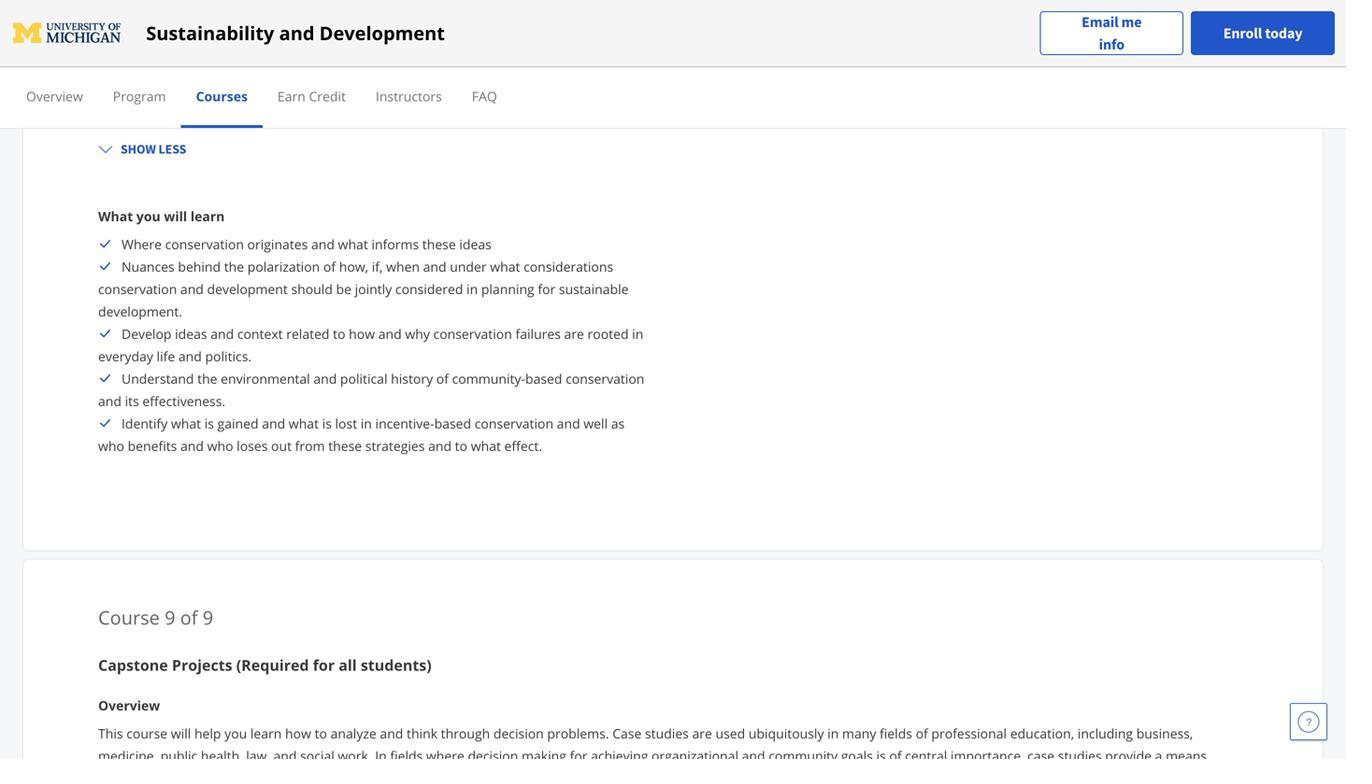 Task type: vqa. For each thing, say whether or not it's contained in the screenshot.
the middle EMPLOYEES
no



Task type: describe. For each thing, give the bounding box(es) containing it.
to inside identify what is gained and what is lost in incentive-based conservation and well as who benefits and who loses out from these strategies and to what effect.
[[455, 438, 467, 455]]

show less button
[[91, 132, 194, 166]]

and left its
[[98, 393, 121, 411]]

under inside nuances behind the polarization of how, if, when and under what considerations conservation and development should be jointly considered in planning for sustainable development.
[[450, 258, 487, 276]]

and down the payments
[[1074, 71, 1098, 89]]

how for decision
[[285, 726, 311, 743]]

and down used
[[742, 748, 765, 760]]

making
[[522, 748, 566, 760]]

of inside understand the environmental and political history of community-based conservation and its effectiveness.
[[436, 370, 449, 388]]

related
[[286, 325, 330, 343]]

with
[[696, 26, 722, 44]]

provide
[[1105, 748, 1152, 760]]

2 outcomes from the left
[[1101, 71, 1162, 89]]

enroll
[[1223, 24, 1262, 43]]

conservation inside understand the environmental and political history of community-based conservation and its effectiveness.
[[566, 370, 644, 388]]

context
[[237, 325, 283, 343]]

incentives
[[650, 49, 711, 67]]

capstone projects (required for all students)
[[98, 656, 432, 676]]

and down related
[[313, 370, 337, 388]]

problems.
[[547, 726, 609, 743]]

2 this from the left
[[815, 71, 837, 89]]

0 vertical spatial fields
[[880, 726, 912, 743]]

goals
[[841, 748, 873, 760]]

for inside this course will help you learn how to analyze and think through decision problems. case studies are used ubiquitously in many fields of professional education, including business, medicine, public health, law, and social work. in fields where decision making for achieving organizational and community goals is of central importance, case studies provide a mean
[[570, 748, 588, 760]]

well
[[584, 415, 608, 433]]

planning
[[481, 281, 534, 298]]

ubiquitously
[[749, 726, 824, 743]]

in inside this course will help you learn how to analyze and think through decision problems. case studies are used ubiquitously in many fields of professional education, including business, medicine, public health, law, and social work. in fields where decision making for achieving organizational and community goals is of central importance, case studies provide a mean
[[375, 748, 387, 760]]

analyze
[[331, 726, 377, 743]]

services,
[[98, 71, 150, 89]]

in inside this course will help you learn how to analyze and think through decision problems. case studies are used ubiquitously in many fields of professional education, including business, medicine, public health, law, and social work. in fields where decision making for achieving organizational and community goals is of central importance, case studies provide a mean
[[827, 726, 839, 743]]

and up approaches
[[279, 20, 315, 46]]

0 horizontal spatial is
[[204, 415, 214, 433]]

info
[[1099, 35, 1125, 54]]

will for help
[[171, 726, 191, 743]]

overview link
[[26, 87, 83, 105]]

course
[[126, 726, 167, 743]]

what down effectiveness.
[[171, 415, 201, 433]]

to inside this course will help you learn how to analyze and think through decision problems. case studies are used ubiquitously in many fields of professional education, including business, medicine, public health, law, and social work. in fields where decision making for achieving organizational and community goals is of central importance, case studies provide a mean
[[315, 726, 327, 743]]

conservation inside identify what is gained and what is lost in incentive-based conservation and well as who benefits and who loses out from these strategies and to what effect.
[[475, 415, 553, 433]]

2 biodiversity from the left
[[911, 26, 981, 44]]

instructors
[[376, 87, 442, 105]]

loses
[[237, 438, 268, 455]]

projects
[[172, 656, 232, 676]]

professional
[[931, 726, 1007, 743]]

will inside across the world, scholars, practitioners and advocates for biodiversity conservation are wrestling with how to maintain and enhance biodiversity without adversely affecting local and indigenous peoples. various approaches have been tried including, most recently, offering incentives for conservation. generally falling under the rubric of payments for ecosystem services, this approach has yielded various outcomes depending on spatial, social, political and ecological contexts. in this course, we will explore these contexts and outcomes based on a number of case studies.
[[909, 71, 929, 89]]

1 horizontal spatial studies
[[1058, 748, 1102, 760]]

life
[[157, 348, 175, 366]]

and up polarization
[[311, 236, 335, 253]]

case
[[612, 726, 642, 743]]

enroll today button
[[1191, 11, 1335, 55]]

been
[[381, 49, 412, 67]]

business,
[[1136, 726, 1193, 743]]

nuances
[[122, 258, 175, 276]]

considered
[[395, 281, 463, 298]]

public
[[161, 748, 197, 760]]

central
[[905, 748, 947, 760]]

should
[[291, 281, 333, 298]]

university of michigan image
[[11, 18, 124, 48]]

social,
[[559, 71, 597, 89]]

and up the have
[[345, 26, 368, 44]]

2 9 from the left
[[203, 605, 213, 631]]

of inside nuances behind the polarization of how, if, when and under what considerations conservation and development should be jointly considered in planning for sustainable development.
[[323, 258, 336, 276]]

think
[[407, 726, 438, 743]]

the inside nuances behind the polarization of how, if, when and under what considerations conservation and development should be jointly considered in planning for sustainable development.
[[224, 258, 244, 276]]

capstone
[[98, 656, 168, 676]]

where
[[426, 748, 464, 760]]

to inside across the world, scholars, practitioners and advocates for biodiversity conservation are wrestling with how to maintain and enhance biodiversity without adversely affecting local and indigenous peoples. various approaches have been tried including, most recently, offering incentives for conservation. generally falling under the rubric of payments for ecosystem services, this approach has yielded various outcomes depending on spatial, social, political and ecological contexts. in this course, we will explore these contexts and outcomes based on a number of case studies.
[[755, 26, 767, 44]]

1 vertical spatial decision
[[468, 748, 518, 760]]

of up central in the bottom right of the page
[[916, 726, 928, 743]]

tried
[[415, 49, 444, 67]]

what inside nuances behind the polarization of how, if, when and under what considerations conservation and development should be jointly considered in planning for sustainable development.
[[490, 258, 520, 276]]

courses link
[[196, 87, 248, 105]]

the up the explore
[[963, 49, 983, 67]]

many
[[842, 726, 876, 743]]

sustainable
[[559, 281, 629, 298]]

what up from on the left bottom
[[289, 415, 319, 433]]

offering
[[599, 49, 647, 67]]

1 vertical spatial fields
[[390, 748, 423, 760]]

and down incentives
[[651, 71, 674, 89]]

rubric
[[987, 49, 1023, 67]]

spatial,
[[513, 71, 556, 89]]

course,
[[840, 71, 885, 89]]

political inside understand the environmental and political history of community-based conservation and its effectiveness.
[[340, 370, 387, 388]]

its
[[125, 393, 139, 411]]

and left the why
[[378, 325, 402, 343]]

course 9 of 9
[[98, 605, 213, 631]]

development
[[207, 281, 288, 298]]

generally
[[822, 49, 880, 67]]

and down 'behind'
[[180, 281, 204, 298]]

number
[[128, 94, 177, 111]]

understand
[[122, 370, 194, 388]]

these inside across the world, scholars, practitioners and advocates for biodiversity conservation are wrestling with how to maintain and enhance biodiversity without adversely affecting local and indigenous peoples. various approaches have been tried including, most recently, offering incentives for conservation. generally falling under the rubric of payments for ecosystem services, this approach has yielded various outcomes depending on spatial, social, political and ecological contexts. in this course, we will explore these contexts and outcomes based on a number of case studies.
[[982, 71, 1016, 89]]

informs
[[371, 236, 419, 253]]

what up how,
[[338, 236, 368, 253]]

conservation.
[[736, 49, 818, 67]]

enhance
[[855, 26, 907, 44]]

without
[[985, 26, 1031, 44]]

and up out
[[262, 415, 285, 433]]

including,
[[447, 49, 506, 67]]

and up considered
[[423, 258, 446, 276]]

conservation up 'behind'
[[165, 236, 244, 253]]

and right benefits
[[180, 438, 204, 455]]

today
[[1265, 24, 1303, 43]]

as
[[611, 415, 625, 433]]

work.
[[338, 748, 372, 760]]

incentive-
[[375, 415, 434, 433]]

0 vertical spatial on
[[493, 71, 509, 89]]

development
[[319, 20, 445, 46]]

indigenous
[[98, 49, 166, 67]]

earn
[[278, 87, 305, 105]]

are inside develop ideas and context related to how and why conservation failures are rooted in everyday life and politics.
[[564, 325, 584, 343]]

contexts.
[[741, 71, 796, 89]]

adversely
[[1035, 26, 1093, 44]]

certificate menu element
[[11, 67, 1335, 128]]

community-
[[452, 370, 525, 388]]

and up politics.
[[211, 325, 234, 343]]

1 horizontal spatial ideas
[[459, 236, 491, 253]]

me
[[1121, 13, 1142, 31]]

1 this from the left
[[153, 71, 176, 89]]

a inside across the world, scholars, practitioners and advocates for biodiversity conservation are wrestling with how to maintain and enhance biodiversity without adversely affecting local and indigenous peoples. various approaches have been tried including, most recently, offering incentives for conservation. generally falling under the rubric of payments for ecosystem services, this approach has yielded various outcomes depending on spatial, social, political and ecological contexts. in this course, we will explore these contexts and outcomes based on a number of case studies.
[[117, 94, 125, 111]]

develop
[[122, 325, 172, 343]]

students)
[[361, 656, 432, 676]]

how for rooted
[[349, 325, 375, 343]]

polarization
[[247, 258, 320, 276]]

this
[[98, 726, 123, 743]]

maintain
[[771, 26, 825, 44]]

including
[[1078, 726, 1133, 743]]



Task type: locate. For each thing, give the bounding box(es) containing it.
in right work.
[[375, 748, 387, 760]]

from
[[295, 438, 325, 455]]

0 vertical spatial under
[[923, 49, 960, 67]]

practitioners
[[264, 26, 341, 44]]

0 horizontal spatial a
[[117, 94, 125, 111]]

in right lost
[[361, 415, 372, 433]]

in inside identify what is gained and what is lost in incentive-based conservation and well as who benefits and who loses out from these strategies and to what effect.
[[361, 415, 372, 433]]

you up health,
[[224, 726, 247, 743]]

these right informs
[[422, 236, 456, 253]]

instructors link
[[376, 87, 442, 105]]

will
[[909, 71, 929, 89], [164, 208, 187, 225], [171, 726, 191, 743]]

1 horizontal spatial outcomes
[[1101, 71, 1162, 89]]

all
[[339, 656, 357, 676]]

how down nuances behind the polarization of how, if, when and under what considerations conservation and development should be jointly considered in planning for sustainable development.
[[349, 325, 375, 343]]

peoples.
[[169, 49, 221, 67]]

decision
[[493, 726, 544, 743], [468, 748, 518, 760]]

1 vertical spatial are
[[564, 325, 584, 343]]

1 vertical spatial a
[[1155, 748, 1162, 760]]

the down politics.
[[197, 370, 217, 388]]

email me info
[[1082, 13, 1142, 54]]

0 horizontal spatial overview
[[26, 87, 83, 105]]

2 horizontal spatial based
[[1165, 71, 1202, 89]]

help center image
[[1297, 711, 1320, 734]]

and
[[279, 20, 315, 46], [345, 26, 368, 44], [828, 26, 852, 44], [1184, 26, 1207, 44], [651, 71, 674, 89], [1074, 71, 1098, 89], [311, 236, 335, 253], [423, 258, 446, 276], [180, 281, 204, 298], [211, 325, 234, 343], [378, 325, 402, 343], [178, 348, 202, 366], [313, 370, 337, 388], [98, 393, 121, 411], [262, 415, 285, 433], [557, 415, 580, 433], [180, 438, 204, 455], [428, 438, 452, 455], [380, 726, 403, 743], [273, 748, 297, 760], [742, 748, 765, 760]]

a down business,
[[1155, 748, 1162, 760]]

on down the services,
[[98, 94, 114, 111]]

0 vertical spatial these
[[982, 71, 1016, 89]]

1 horizontal spatial these
[[422, 236, 456, 253]]

0 horizontal spatial who
[[98, 438, 124, 455]]

1 horizontal spatial a
[[1155, 748, 1162, 760]]

case inside across the world, scholars, practitioners and advocates for biodiversity conservation are wrestling with how to maintain and enhance biodiversity without adversely affecting local and indigenous peoples. various approaches have been tried including, most recently, offering incentives for conservation. generally falling under the rubric of payments for ecosystem services, this approach has yielded various outcomes depending on spatial, social, political and ecological contexts. in this course, we will explore these contexts and outcomes based on a number of case studies.
[[196, 94, 223, 111]]

payments
[[1042, 49, 1103, 67]]

1 vertical spatial how
[[349, 325, 375, 343]]

will right we
[[909, 71, 929, 89]]

faq
[[472, 87, 497, 105]]

and left think
[[380, 726, 403, 743]]

0 vertical spatial you
[[136, 208, 161, 225]]

decision down through
[[468, 748, 518, 760]]

ecological
[[678, 71, 738, 89]]

in inside develop ideas and context related to how and why conservation failures are rooted in everyday life and politics.
[[632, 325, 643, 343]]

across the world, scholars, practitioners and advocates for biodiversity conservation are wrestling with how to maintain and enhance biodiversity without adversely affecting local and indigenous peoples. various approaches have been tried including, most recently, offering incentives for conservation. generally falling under the rubric of payments for ecosystem services, this approach has yielded various outcomes depending on spatial, social, political and ecological contexts. in this course, we will explore these contexts and outcomes based on a number of case studies.
[[98, 26, 1207, 111]]

originates
[[247, 236, 308, 253]]

in inside across the world, scholars, practitioners and advocates for biodiversity conservation are wrestling with how to maintain and enhance biodiversity without adversely affecting local and indigenous peoples. various approaches have been tried including, most recently, offering incentives for conservation. generally falling under the rubric of payments for ecosystem services, this approach has yielded various outcomes depending on spatial, social, political and ecological contexts. in this course, we will explore these contexts and outcomes based on a number of case studies.
[[800, 71, 811, 89]]

you up where
[[136, 208, 161, 225]]

case down education,
[[1027, 748, 1055, 760]]

2 who from the left
[[207, 438, 233, 455]]

based down failures on the left of page
[[525, 370, 562, 388]]

approaches
[[273, 49, 345, 67]]

9 up projects
[[203, 605, 213, 631]]

the inside understand the environmental and political history of community-based conservation and its effectiveness.
[[197, 370, 217, 388]]

1 horizontal spatial fields
[[880, 726, 912, 743]]

0 horizontal spatial fields
[[390, 748, 423, 760]]

0 vertical spatial are
[[614, 26, 634, 44]]

will up public
[[171, 726, 191, 743]]

0 horizontal spatial this
[[153, 71, 176, 89]]

based
[[1165, 71, 1202, 89], [525, 370, 562, 388], [434, 415, 471, 433]]

faq link
[[472, 87, 497, 105]]

is left lost
[[322, 415, 332, 433]]

political inside across the world, scholars, practitioners and advocates for biodiversity conservation are wrestling with how to maintain and enhance biodiversity without adversely affecting local and indigenous peoples. various approaches have been tried including, most recently, offering incentives for conservation. generally falling under the rubric of payments for ecosystem services, this approach has yielded various outcomes depending on spatial, social, political and ecological contexts. in this course, we will explore these contexts and outcomes based on a number of case studies.
[[600, 71, 648, 89]]

program link
[[113, 87, 166, 105]]

for down with
[[715, 49, 732, 67]]

is inside this course will help you learn how to analyze and think through decision problems. case studies are used ubiquitously in many fields of professional education, including business, medicine, public health, law, and social work. in fields where decision making for achieving organizational and community goals is of central importance, case studies provide a mean
[[876, 748, 886, 760]]

lost
[[335, 415, 357, 433]]

1 vertical spatial will
[[164, 208, 187, 225]]

program
[[113, 87, 166, 105]]

overview inside certificate menu element
[[26, 87, 83, 105]]

wrestling
[[637, 26, 693, 44]]

ideas inside develop ideas and context related to how and why conservation failures are rooted in everyday life and politics.
[[175, 325, 207, 343]]

contexts
[[1019, 71, 1071, 89]]

on
[[493, 71, 509, 89], [98, 94, 114, 111]]

0 vertical spatial ideas
[[459, 236, 491, 253]]

political down develop ideas and context related to how and why conservation failures are rooted in everyday life and politics.
[[340, 370, 387, 388]]

for down problems.
[[570, 748, 588, 760]]

world,
[[165, 26, 203, 44]]

the up development in the left top of the page
[[224, 258, 244, 276]]

this course will help you learn how to analyze and think through decision problems. case studies are used ubiquitously in many fields of professional education, including business, medicine, public health, law, and social work. in fields where decision making for achieving organizational and community goals is of central importance, case studies provide a mean
[[98, 726, 1207, 760]]

explore
[[933, 71, 979, 89]]

0 vertical spatial political
[[600, 71, 648, 89]]

1 horizontal spatial how
[[349, 325, 375, 343]]

1 outcomes from the left
[[361, 71, 421, 89]]

failures
[[515, 325, 561, 343]]

0 vertical spatial studies
[[645, 726, 689, 743]]

1 vertical spatial overview
[[98, 697, 160, 715]]

1 horizontal spatial under
[[923, 49, 960, 67]]

under inside across the world, scholars, practitioners and advocates for biodiversity conservation are wrestling with how to maintain and enhance biodiversity without adversely affecting local and indigenous peoples. various approaches have been tried including, most recently, offering incentives for conservation. generally falling under the rubric of payments for ecosystem services, this approach has yielded various outcomes depending on spatial, social, political and ecological contexts. in this course, we will explore these contexts and outcomes based on a number of case studies.
[[923, 49, 960, 67]]

based inside understand the environmental and political history of community-based conservation and its effectiveness.
[[525, 370, 562, 388]]

course
[[98, 605, 160, 631]]

1 horizontal spatial who
[[207, 438, 233, 455]]

0 horizontal spatial case
[[196, 94, 223, 111]]

conservation down rooted
[[566, 370, 644, 388]]

1 horizontal spatial overview
[[98, 697, 160, 715]]

a inside this course will help you learn how to analyze and think through decision problems. case studies are used ubiquitously in many fields of professional education, including business, medicine, public health, law, and social work. in fields where decision making for achieving organizational and community goals is of central importance, case studies provide a mean
[[1155, 748, 1162, 760]]

conservation up recently,
[[531, 26, 610, 44]]

overview down university of michigan image
[[26, 87, 83, 105]]

0 horizontal spatial you
[[136, 208, 161, 225]]

politics.
[[205, 348, 252, 366]]

develop ideas and context related to how and why conservation failures are rooted in everyday life and politics.
[[98, 325, 643, 366]]

conservation inside develop ideas and context related to how and why conservation failures are rooted in everyday life and politics.
[[433, 325, 512, 343]]

conservation up development. in the left top of the page
[[98, 281, 177, 298]]

to inside develop ideas and context related to how and why conservation failures are rooted in everyday life and politics.
[[333, 325, 345, 343]]

2 vertical spatial based
[[434, 415, 471, 433]]

1 horizontal spatial this
[[815, 71, 837, 89]]

and right life
[[178, 348, 202, 366]]

identify what is gained and what is lost in incentive-based conservation and well as who benefits and who loses out from these strategies and to what effect.
[[98, 415, 625, 455]]

for down affecting
[[1106, 49, 1124, 67]]

what up planning
[[490, 258, 520, 276]]

various
[[224, 49, 270, 67]]

achieving
[[591, 748, 648, 760]]

sustainability
[[146, 20, 274, 46]]

9 right course
[[165, 605, 175, 631]]

rooted
[[588, 325, 629, 343]]

how up social
[[285, 726, 311, 743]]

and right the local
[[1184, 26, 1207, 44]]

1 horizontal spatial case
[[1027, 748, 1055, 760]]

of right the history
[[436, 370, 449, 388]]

courses
[[196, 87, 248, 105]]

jointly
[[355, 281, 392, 298]]

ideas up life
[[175, 325, 207, 343]]

show
[[121, 141, 156, 158]]

when
[[386, 258, 420, 276]]

fields up central in the bottom right of the page
[[880, 726, 912, 743]]

1 horizontal spatial is
[[322, 415, 332, 433]]

2 vertical spatial will
[[171, 726, 191, 743]]

0 horizontal spatial are
[[564, 325, 584, 343]]

studies down including
[[1058, 748, 1102, 760]]

0 horizontal spatial 9
[[165, 605, 175, 631]]

depending
[[425, 71, 490, 89]]

of up projects
[[180, 605, 198, 631]]

are inside this course will help you learn how to analyze and think through decision problems. case studies are used ubiquitously in many fields of professional education, including business, medicine, public health, law, and social work. in fields where decision making for achieving organizational and community goals is of central importance, case studies provide a mean
[[692, 726, 712, 743]]

are left rooted
[[564, 325, 584, 343]]

yielded
[[265, 71, 309, 89]]

health,
[[201, 748, 243, 760]]

1 horizontal spatial are
[[614, 26, 634, 44]]

of down approach
[[181, 94, 193, 111]]

how,
[[339, 258, 368, 276]]

studies up organizational
[[645, 726, 689, 743]]

0 horizontal spatial these
[[328, 438, 362, 455]]

0 horizontal spatial under
[[450, 258, 487, 276]]

0 vertical spatial how
[[725, 26, 752, 44]]

on down the most
[[493, 71, 509, 89]]

in left planning
[[467, 281, 478, 298]]

less
[[158, 141, 186, 158]]

in inside nuances behind the polarization of how, if, when and under what considerations conservation and development should be jointly considered in planning for sustainable development.
[[467, 281, 478, 298]]

community
[[769, 748, 838, 760]]

0 horizontal spatial based
[[434, 415, 471, 433]]

gained
[[217, 415, 259, 433]]

will for learn
[[164, 208, 187, 225]]

2 horizontal spatial are
[[692, 726, 712, 743]]

1 horizontal spatial learn
[[250, 726, 282, 743]]

based down ecosystem on the top right of the page
[[1165, 71, 1202, 89]]

conservation inside across the world, scholars, practitioners and advocates for biodiversity conservation are wrestling with how to maintain and enhance biodiversity without adversely affecting local and indigenous peoples. various approaches have been tried including, most recently, offering incentives for conservation. generally falling under the rubric of payments for ecosystem services, this approach has yielded various outcomes depending on spatial, social, political and ecological contexts. in this course, we will explore these contexts and outcomes based on a number of case studies.
[[531, 26, 610, 44]]

and down incentive-
[[428, 438, 452, 455]]

these
[[982, 71, 1016, 89], [422, 236, 456, 253], [328, 438, 362, 455]]

0 vertical spatial overview
[[26, 87, 83, 105]]

for left all
[[313, 656, 335, 676]]

most
[[509, 49, 540, 67]]

1 vertical spatial under
[[450, 258, 487, 276]]

0 vertical spatial case
[[196, 94, 223, 111]]

1 horizontal spatial on
[[493, 71, 509, 89]]

learn inside this course will help you learn how to analyze and think through decision problems. case studies are used ubiquitously in many fields of professional education, including business, medicine, public health, law, and social work. in fields where decision making for achieving organizational and community goals is of central importance, case studies provide a mean
[[250, 726, 282, 743]]

has
[[240, 71, 262, 89]]

1 vertical spatial ideas
[[175, 325, 207, 343]]

2 horizontal spatial these
[[982, 71, 1016, 89]]

why
[[405, 325, 430, 343]]

0 vertical spatial learn
[[191, 208, 225, 225]]

to up social
[[315, 726, 327, 743]]

2 horizontal spatial how
[[725, 26, 752, 44]]

0 vertical spatial decision
[[493, 726, 544, 743]]

approach
[[179, 71, 237, 89]]

credit
[[309, 87, 346, 105]]

0 vertical spatial will
[[909, 71, 929, 89]]

outcomes down been
[[361, 71, 421, 89]]

ideas
[[459, 236, 491, 253], [175, 325, 207, 343]]

is right goals
[[876, 748, 886, 760]]

outcomes
[[361, 71, 421, 89], [1101, 71, 1162, 89]]

learn up 'behind'
[[191, 208, 225, 225]]

to up conservation.
[[755, 26, 767, 44]]

1 vertical spatial based
[[525, 370, 562, 388]]

have
[[348, 49, 378, 67]]

everyday
[[98, 348, 153, 366]]

will up 'behind'
[[164, 208, 187, 225]]

these inside identify what is gained and what is lost in incentive-based conservation and well as who benefits and who loses out from these strategies and to what effect.
[[328, 438, 362, 455]]

0 horizontal spatial learn
[[191, 208, 225, 225]]

1 horizontal spatial in
[[800, 71, 811, 89]]

0 horizontal spatial on
[[98, 94, 114, 111]]

out
[[271, 438, 292, 455]]

in right rooted
[[632, 325, 643, 343]]

what left effect. at the left bottom of the page
[[471, 438, 501, 455]]

who down identify
[[98, 438, 124, 455]]

conservation
[[531, 26, 610, 44], [165, 236, 244, 253], [98, 281, 177, 298], [433, 325, 512, 343], [566, 370, 644, 388], [475, 415, 553, 433]]

under up the explore
[[923, 49, 960, 67]]

education,
[[1010, 726, 1074, 743]]

earn credit link
[[278, 87, 346, 105]]

1 vertical spatial you
[[224, 726, 247, 743]]

case inside this course will help you learn how to analyze and think through decision problems. case studies are used ubiquitously in many fields of professional education, including business, medicine, public health, law, and social work. in fields where decision making for achieving organizational and community goals is of central importance, case studies provide a mean
[[1027, 748, 1055, 760]]

1 vertical spatial on
[[98, 94, 114, 111]]

who down gained
[[207, 438, 233, 455]]

nuances behind the polarization of how, if, when and under what considerations conservation and development should be jointly considered in planning for sustainable development.
[[98, 258, 629, 321]]

0 horizontal spatial outcomes
[[361, 71, 421, 89]]

1 vertical spatial studies
[[1058, 748, 1102, 760]]

studies
[[645, 726, 689, 743], [1058, 748, 1102, 760]]

0 vertical spatial based
[[1165, 71, 1202, 89]]

how inside this course will help you learn how to analyze and think through decision problems. case studies are used ubiquitously in many fields of professional education, including business, medicine, public health, law, and social work. in fields where decision making for achieving organizational and community goals is of central importance, case studies provide a mean
[[285, 726, 311, 743]]

0 vertical spatial in
[[800, 71, 811, 89]]

learn up law, at bottom left
[[250, 726, 282, 743]]

is left gained
[[204, 415, 214, 433]]

0 horizontal spatial biodiversity
[[457, 26, 528, 44]]

environmental
[[221, 370, 310, 388]]

1 horizontal spatial 9
[[203, 605, 213, 631]]

various
[[313, 71, 357, 89]]

behind
[[178, 258, 221, 276]]

1 horizontal spatial political
[[600, 71, 648, 89]]

conservation inside nuances behind the polarization of how, if, when and under what considerations conservation and development should be jointly considered in planning for sustainable development.
[[98, 281, 177, 298]]

1 vertical spatial case
[[1027, 748, 1055, 760]]

these down lost
[[328, 438, 362, 455]]

how inside develop ideas and context related to how and why conservation failures are rooted in everyday life and politics.
[[349, 325, 375, 343]]

how right with
[[725, 26, 752, 44]]

law,
[[246, 748, 270, 760]]

of up contexts
[[1027, 49, 1039, 67]]

1 vertical spatial learn
[[250, 726, 282, 743]]

0 vertical spatial a
[[117, 94, 125, 111]]

this down generally
[[815, 71, 837, 89]]

1 who from the left
[[98, 438, 124, 455]]

0 horizontal spatial political
[[340, 370, 387, 388]]

0 horizontal spatial how
[[285, 726, 311, 743]]

1 vertical spatial in
[[375, 748, 387, 760]]

the up indigenous
[[142, 26, 162, 44]]

based inside identify what is gained and what is lost in incentive-based conservation and well as who benefits and who loses out from these strategies and to what effect.
[[434, 415, 471, 433]]

0 horizontal spatial ideas
[[175, 325, 207, 343]]

based down "community-"
[[434, 415, 471, 433]]

are up offering
[[614, 26, 634, 44]]

2 horizontal spatial is
[[876, 748, 886, 760]]

help
[[194, 726, 221, 743]]

and left well
[[557, 415, 580, 433]]

to left effect. at the left bottom of the page
[[455, 438, 467, 455]]

to
[[755, 26, 767, 44], [333, 325, 345, 343], [455, 438, 467, 455], [315, 726, 327, 743]]

and right law, at bottom left
[[273, 748, 297, 760]]

1 9 from the left
[[165, 605, 175, 631]]

1 horizontal spatial you
[[224, 726, 247, 743]]

effect.
[[504, 438, 542, 455]]

in down conservation.
[[800, 71, 811, 89]]

based inside across the world, scholars, practitioners and advocates for biodiversity conservation are wrestling with how to maintain and enhance biodiversity without adversely affecting local and indigenous peoples. various approaches have been tried including, most recently, offering incentives for conservation. generally falling under the rubric of payments for ecosystem services, this approach has yielded various outcomes depending on spatial, social, political and ecological contexts. in this course, we will explore these contexts and outcomes based on a number of case studies.
[[1165, 71, 1202, 89]]

in
[[467, 281, 478, 298], [632, 325, 643, 343], [361, 415, 372, 433], [827, 726, 839, 743]]

you inside this course will help you learn how to analyze and think through decision problems. case studies are used ubiquitously in many fields of professional education, including business, medicine, public health, law, and social work. in fields where decision making for achieving organizational and community goals is of central importance, case studies provide a mean
[[224, 726, 247, 743]]

1 horizontal spatial biodiversity
[[911, 26, 981, 44]]

1 vertical spatial political
[[340, 370, 387, 388]]

this up number
[[153, 71, 176, 89]]

earn credit
[[278, 87, 346, 105]]

1 vertical spatial these
[[422, 236, 456, 253]]

for inside nuances behind the polarization of how, if, when and under what considerations conservation and development should be jointly considered in planning for sustainable development.
[[538, 281, 556, 298]]

and up generally
[[828, 26, 852, 44]]

political down offering
[[600, 71, 648, 89]]

1 biodiversity from the left
[[457, 26, 528, 44]]

2 vertical spatial how
[[285, 726, 311, 743]]

what
[[98, 208, 133, 225]]

for up tried
[[436, 26, 454, 44]]

under up considered
[[450, 258, 487, 276]]

will inside this course will help you learn how to analyze and think through decision problems. case studies are used ubiquitously in many fields of professional education, including business, medicine, public health, law, and social work. in fields where decision making for achieving organizational and community goals is of central importance, case studies provide a mean
[[171, 726, 191, 743]]

1 horizontal spatial based
[[525, 370, 562, 388]]

(required
[[236, 656, 309, 676]]

ideas up planning
[[459, 236, 491, 253]]

a down the services,
[[117, 94, 125, 111]]

0 horizontal spatial studies
[[645, 726, 689, 743]]

are up organizational
[[692, 726, 712, 743]]

to right related
[[333, 325, 345, 343]]

2 vertical spatial are
[[692, 726, 712, 743]]

of left central in the bottom right of the page
[[889, 748, 902, 760]]

how inside across the world, scholars, practitioners and advocates for biodiversity conservation are wrestling with how to maintain and enhance biodiversity without adversely affecting local and indigenous peoples. various approaches have been tried including, most recently, offering incentives for conservation. generally falling under the rubric of payments for ecosystem services, this approach has yielded various outcomes depending on spatial, social, political and ecological contexts. in this course, we will explore these contexts and outcomes based on a number of case studies.
[[725, 26, 752, 44]]

are inside across the world, scholars, practitioners and advocates for biodiversity conservation are wrestling with how to maintain and enhance biodiversity without adversely affecting local and indigenous peoples. various approaches have been tried including, most recently, offering incentives for conservation. generally falling under the rubric of payments for ecosystem services, this approach has yielded various outcomes depending on spatial, social, political and ecological contexts. in this course, we will explore these contexts and outcomes based on a number of case studies.
[[614, 26, 634, 44]]

conservation up "community-"
[[433, 325, 512, 343]]

political
[[600, 71, 648, 89], [340, 370, 387, 388]]

affecting
[[1096, 26, 1149, 44]]

falling
[[883, 49, 920, 67]]

case down approach
[[196, 94, 223, 111]]

biodiversity up including, on the top of page
[[457, 26, 528, 44]]

2 vertical spatial these
[[328, 438, 362, 455]]

0 horizontal spatial in
[[375, 748, 387, 760]]



